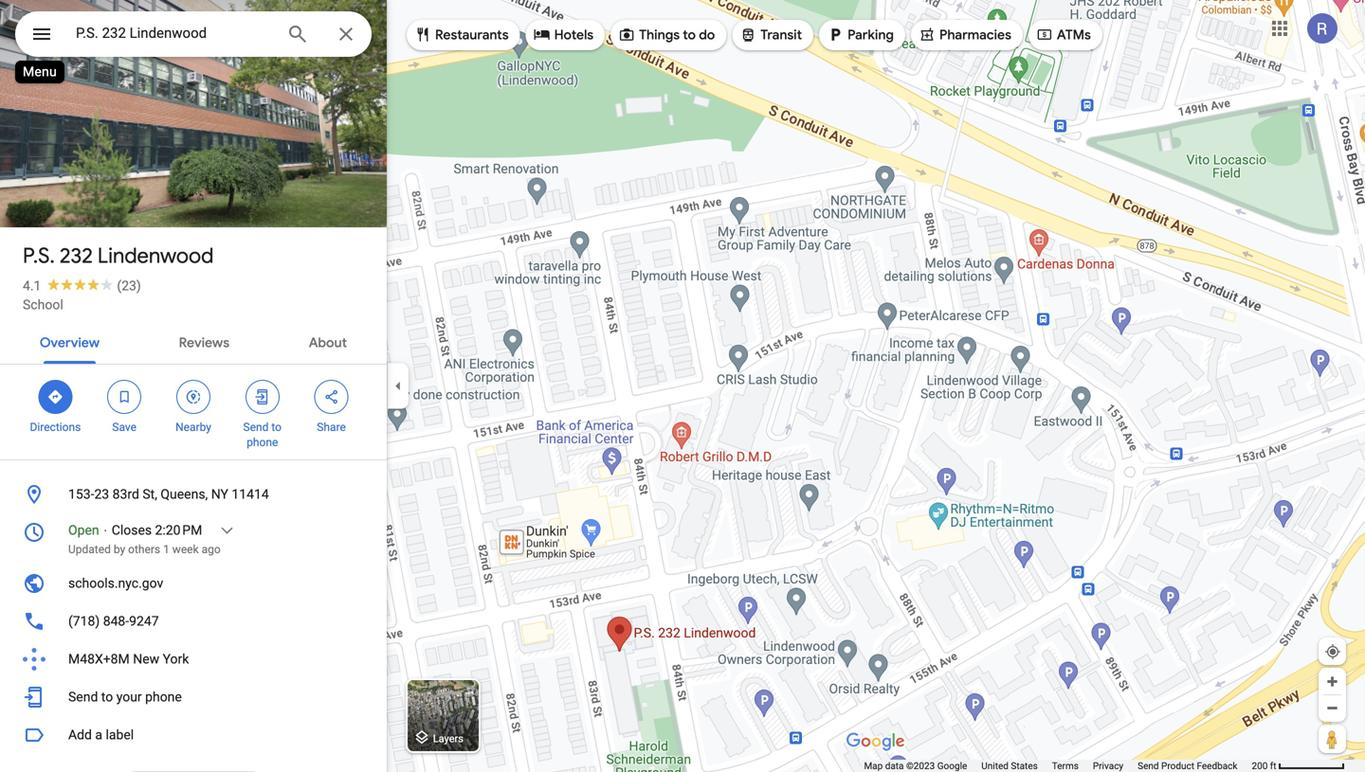 Task type: locate. For each thing, give the bounding box(es) containing it.
0 vertical spatial phone
[[247, 436, 278, 450]]

a
[[95, 728, 102, 744]]

2 horizontal spatial send
[[1138, 761, 1159, 772]]

 restaurants
[[414, 24, 509, 45]]

phone right your
[[145, 690, 182, 706]]

none field inside p.s. 232 lindenwood field
[[76, 22, 271, 45]]

new
[[133, 652, 159, 668]]

848-
[[103, 614, 129, 630]]

phone
[[247, 436, 278, 450], [145, 690, 182, 706]]

reviews button
[[164, 319, 245, 364]]

m48x+8m new york
[[68, 652, 189, 668]]

google account: ruby anderson  
(rubyanndersson@gmail.com) image
[[1308, 13, 1338, 44]]

updated
[[68, 543, 111, 557]]

1 horizontal spatial phone
[[247, 436, 278, 450]]

zoom out image
[[1326, 702, 1340, 716]]

updated by others 1 week ago
[[68, 543, 221, 557]]

23 reviews element
[[117, 278, 141, 294]]

share
[[317, 421, 346, 434]]

0 horizontal spatial send
[[68, 690, 98, 706]]

send to your phone button
[[0, 679, 387, 717]]

about button
[[294, 319, 362, 364]]

to inside send to phone
[[272, 421, 282, 434]]

to inside  things to do
[[683, 27, 696, 44]]

1 horizontal spatial send
[[243, 421, 269, 434]]

24
[[48, 188, 65, 206]]

phone down 
[[247, 436, 278, 450]]

send down 
[[243, 421, 269, 434]]

map data ©2023 google
[[864, 761, 968, 772]]

send up add
[[68, 690, 98, 706]]

0 vertical spatial to
[[683, 27, 696, 44]]

tab list
[[0, 319, 387, 364]]

1 vertical spatial to
[[272, 421, 282, 434]]

(718) 848-9247 button
[[0, 603, 387, 641]]

footer containing map data ©2023 google
[[864, 761, 1252, 773]]

153-23 83rd st, queens, ny 11414 button
[[0, 476, 387, 514]]

to
[[683, 27, 696, 44], [272, 421, 282, 434], [101, 690, 113, 706]]

week
[[172, 543, 199, 557]]

footer
[[864, 761, 1252, 773]]

do
[[699, 27, 715, 44]]

directions
[[30, 421, 81, 434]]

200
[[1252, 761, 1268, 772]]

tab list containing overview
[[0, 319, 387, 364]]

ago
[[202, 543, 221, 557]]

send left product
[[1138, 761, 1159, 772]]

4.1 stars image
[[41, 278, 117, 291]]

phone inside send to phone
[[247, 436, 278, 450]]

0 horizontal spatial phone
[[145, 690, 182, 706]]

united states
[[982, 761, 1038, 772]]

153-
[[68, 487, 94, 503]]


[[919, 24, 936, 45]]

terms
[[1052, 761, 1079, 772]]

collapse side panel image
[[388, 376, 409, 397]]

11414
[[232, 487, 269, 503]]


[[827, 24, 844, 45]]

 search field
[[15, 11, 372, 61]]

hotels
[[554, 27, 594, 44]]

to left your
[[101, 690, 113, 706]]

(718) 848-9247
[[68, 614, 159, 630]]

layers
[[433, 733, 464, 745]]

to left the do
[[683, 27, 696, 44]]

 pharmacies
[[919, 24, 1012, 45]]

1 vertical spatial send
[[68, 690, 98, 706]]

83rd
[[113, 487, 139, 503]]

data
[[885, 761, 904, 772]]

send inside send to phone
[[243, 421, 269, 434]]

overview button
[[24, 319, 115, 364]]

schools.nyc.gov link
[[0, 565, 387, 603]]

send to your phone
[[68, 690, 182, 706]]

united
[[982, 761, 1009, 772]]

about
[[309, 335, 347, 352]]

2 horizontal spatial to
[[683, 27, 696, 44]]

google
[[938, 761, 968, 772]]

privacy
[[1093, 761, 1124, 772]]

show street view coverage image
[[1319, 725, 1347, 754]]

show open hours for the week image
[[218, 523, 235, 540]]

0 vertical spatial send
[[243, 421, 269, 434]]

23
[[94, 487, 109, 503]]

schools.nyc.gov
[[68, 576, 163, 592]]

2 vertical spatial send
[[1138, 761, 1159, 772]]

m48x+8m new york button
[[0, 641, 387, 679]]

1 horizontal spatial to
[[272, 421, 282, 434]]

to inside button
[[101, 690, 113, 706]]

2 vertical spatial to
[[101, 690, 113, 706]]

send inside information for p.s. 232 lindenwood region
[[68, 690, 98, 706]]

0 horizontal spatial to
[[101, 690, 113, 706]]

 button
[[15, 11, 68, 61]]

restaurants
[[435, 27, 509, 44]]

send
[[243, 421, 269, 434], [68, 690, 98, 706], [1138, 761, 1159, 772]]

queens,
[[161, 487, 208, 503]]

terms button
[[1052, 761, 1079, 773]]

232
[[60, 243, 93, 269]]

 hotels
[[534, 24, 594, 45]]

by
[[114, 543, 125, 557]]

product
[[1162, 761, 1195, 772]]

label
[[106, 728, 134, 744]]

send product feedback
[[1138, 761, 1238, 772]]

1 vertical spatial phone
[[145, 690, 182, 706]]

privacy button
[[1093, 761, 1124, 773]]

actions for p.s. 232 lindenwood region
[[0, 365, 387, 460]]

to left share
[[272, 421, 282, 434]]

m48x+8m
[[68, 652, 130, 668]]

 parking
[[827, 24, 894, 45]]

None field
[[76, 22, 271, 45]]

P.S. 232 Lindenwood field
[[15, 11, 372, 57]]

closes
[[112, 523, 152, 539]]



Task type: describe. For each thing, give the bounding box(es) containing it.
to for send to phone
[[272, 421, 282, 434]]

send for send product feedback
[[1138, 761, 1159, 772]]

9247
[[129, 614, 159, 630]]

2:20 pm
[[155, 523, 202, 539]]

photos
[[69, 188, 116, 206]]

ft
[[1271, 761, 1277, 772]]

your
[[116, 690, 142, 706]]

footer inside the google maps element
[[864, 761, 1252, 773]]

information for p.s. 232 lindenwood region
[[0, 476, 387, 717]]

others
[[128, 543, 160, 557]]


[[618, 24, 636, 45]]

©2023
[[907, 761, 935, 772]]


[[740, 24, 757, 45]]

lindenwood
[[98, 243, 214, 269]]

york
[[163, 652, 189, 668]]

school button
[[23, 296, 63, 315]]

p.s. 232 lindenwood
[[23, 243, 214, 269]]

phone inside button
[[145, 690, 182, 706]]

save
[[112, 421, 137, 434]]

add a label
[[68, 728, 134, 744]]

ny
[[211, 487, 229, 503]]


[[534, 24, 551, 45]]

st,
[[143, 487, 157, 503]]

to for send to your phone
[[101, 690, 113, 706]]

feedback
[[1197, 761, 1238, 772]]

atms
[[1057, 27, 1091, 44]]

4.1
[[23, 278, 41, 294]]


[[414, 24, 432, 45]]


[[30, 20, 53, 48]]

hours image
[[23, 522, 46, 544]]

24 photos button
[[14, 180, 124, 213]]

add
[[68, 728, 92, 744]]

 things to do
[[618, 24, 715, 45]]

nearby
[[176, 421, 211, 434]]

send for send to phone
[[243, 421, 269, 434]]


[[47, 387, 64, 408]]

google maps element
[[0, 0, 1366, 773]]

p.s.
[[23, 243, 55, 269]]

p.s. 232 lindenwood main content
[[0, 0, 395, 773]]

1
[[163, 543, 170, 557]]

zoom in image
[[1326, 675, 1340, 689]]

24 photos
[[48, 188, 116, 206]]

⋅
[[103, 523, 108, 539]]

school
[[23, 297, 63, 313]]

(718)
[[68, 614, 100, 630]]

200 ft button
[[1252, 761, 1346, 772]]

153-23 83rd st, queens, ny 11414
[[68, 487, 269, 503]]

states
[[1011, 761, 1038, 772]]

show your location image
[[1325, 644, 1342, 661]]

pharmacies
[[940, 27, 1012, 44]]

send to phone
[[243, 421, 282, 450]]


[[323, 387, 340, 408]]


[[185, 387, 202, 408]]

reviews
[[179, 335, 230, 352]]

parking
[[848, 27, 894, 44]]

open ⋅ closes 2:20 pm
[[68, 523, 202, 539]]

(23)
[[117, 278, 141, 294]]

send product feedback button
[[1138, 761, 1238, 773]]

200 ft
[[1252, 761, 1277, 772]]

things
[[639, 27, 680, 44]]

overview
[[40, 335, 100, 352]]

 atms
[[1036, 24, 1091, 45]]

map
[[864, 761, 883, 772]]

 transit
[[740, 24, 802, 45]]


[[116, 387, 133, 408]]

send for send to your phone
[[68, 690, 98, 706]]

open
[[68, 523, 99, 539]]


[[254, 387, 271, 408]]

tab list inside p.s. 232 lindenwood main content
[[0, 319, 387, 364]]

add a label button
[[0, 717, 387, 755]]

transit
[[761, 27, 802, 44]]

photo of p.s. 232 lindenwood image
[[0, 0, 395, 228]]



Task type: vqa. For each thing, say whether or not it's contained in the screenshot.
third tv from the top
no



